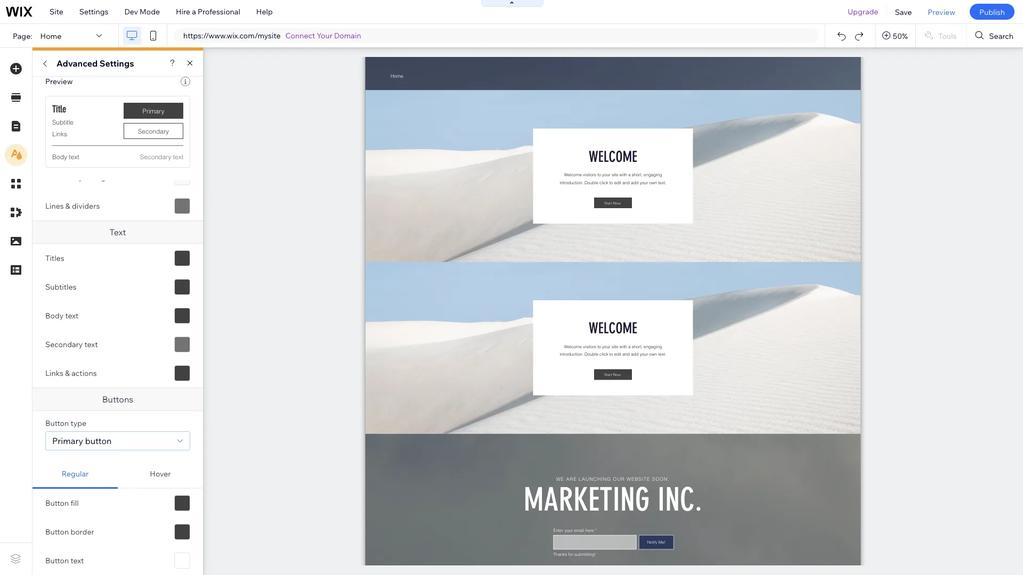 Task type: locate. For each thing, give the bounding box(es) containing it.
secondary down primary button at the left top of page
[[138, 127, 169, 135]]

0 vertical spatial secondary text
[[140, 153, 183, 161]]

& left actions
[[65, 369, 70, 378]]

fill
[[71, 499, 79, 509]]

1 & from the top
[[66, 202, 70, 211]]

text
[[69, 153, 79, 161], [173, 153, 183, 161], [65, 311, 79, 321], [85, 340, 98, 350], [71, 557, 84, 566]]

button left type at the bottom left of page
[[45, 419, 69, 429]]

2 vertical spatial primary
[[52, 436, 83, 447]]

help
[[256, 7, 273, 16]]

general
[[102, 117, 134, 128]]

titles
[[45, 254, 64, 263]]

button down button border
[[45, 557, 69, 566]]

0 vertical spatial links
[[52, 130, 67, 138]]

0 vertical spatial &
[[66, 202, 70, 211]]

dev
[[124, 7, 138, 16]]

advanced
[[57, 58, 98, 69]]

0 horizontal spatial secondary text
[[45, 340, 98, 350]]

& for links
[[65, 369, 70, 378]]

background up the dividers
[[85, 173, 126, 182]]

3 button from the top
[[45, 528, 69, 537]]

settings
[[79, 7, 108, 16], [100, 58, 134, 69]]

links left actions
[[45, 369, 63, 378]]

body up secondary background
[[52, 153, 67, 161]]

publish
[[980, 7, 1006, 16]]

0 vertical spatial body
[[52, 153, 67, 161]]

primary for primary
[[143, 107, 164, 115]]

background up secondary background
[[74, 144, 116, 153]]

0 vertical spatial preview
[[929, 7, 956, 16]]

text
[[110, 227, 126, 238]]

your
[[317, 31, 333, 40]]

professional
[[198, 7, 240, 16]]

type
[[71, 419, 86, 429]]

0 vertical spatial background
[[74, 144, 116, 153]]

secondary up the links & actions
[[45, 340, 83, 350]]

primary for primary button
[[52, 436, 83, 447]]

body text up secondary background
[[52, 153, 79, 161]]

preview up tools button
[[929, 7, 956, 16]]

text down secondary 'button'
[[173, 153, 183, 161]]

settings right advanced
[[100, 58, 134, 69]]

dev mode
[[124, 7, 160, 16]]

actions
[[72, 369, 97, 378]]

&
[[66, 202, 70, 211], [65, 369, 70, 378]]

site
[[50, 7, 63, 16]]

body text down 'subtitles'
[[45, 311, 79, 321]]

4 button from the top
[[45, 557, 69, 566]]

button text
[[45, 557, 84, 566]]

body text
[[52, 153, 79, 161], [45, 311, 79, 321]]

body
[[52, 153, 67, 161], [45, 311, 64, 321]]

1 vertical spatial background
[[85, 173, 126, 182]]

2 button from the top
[[45, 499, 69, 509]]

0 horizontal spatial preview
[[45, 77, 73, 86]]

upgrade
[[848, 7, 879, 16]]

1 button from the top
[[45, 419, 69, 429]]

text up actions
[[85, 340, 98, 350]]

primary button
[[52, 436, 112, 447]]

background
[[74, 144, 116, 153], [85, 173, 126, 182]]

text up secondary background
[[69, 153, 79, 161]]

button border
[[45, 528, 94, 537]]

1 vertical spatial &
[[65, 369, 70, 378]]

& right lines
[[66, 202, 70, 211]]

preview down advanced
[[45, 77, 73, 86]]

1 horizontal spatial preview
[[929, 7, 956, 16]]

button left fill
[[45, 499, 69, 509]]

settings left dev
[[79, 7, 108, 16]]

secondary
[[138, 127, 169, 135], [140, 153, 171, 161], [45, 173, 83, 182], [45, 340, 83, 350]]

secondary text
[[140, 153, 183, 161], [45, 340, 98, 350]]

title
[[52, 103, 66, 115]]

links down 'subtitle'
[[52, 130, 67, 138]]

search button
[[968, 24, 1024, 47]]

button fill
[[45, 499, 79, 509]]

1 horizontal spatial secondary text
[[140, 153, 183, 161]]

links
[[52, 130, 67, 138], [45, 369, 63, 378]]

primary down 'subtitle'
[[45, 144, 72, 153]]

secondary up lines & dividers
[[45, 173, 83, 182]]

body down 'subtitles'
[[45, 311, 64, 321]]

1 vertical spatial body
[[45, 311, 64, 321]]

button for button type
[[45, 419, 69, 429]]

primary up secondary 'button'
[[143, 107, 164, 115]]

secondary text up the links & actions
[[45, 340, 98, 350]]

button
[[45, 419, 69, 429], [45, 499, 69, 509], [45, 528, 69, 537], [45, 557, 69, 566]]

primary
[[143, 107, 164, 115], [45, 144, 72, 153], [52, 436, 83, 447]]

1 vertical spatial preview
[[45, 77, 73, 86]]

primary inside button
[[143, 107, 164, 115]]

preview
[[929, 7, 956, 16], [45, 77, 73, 86]]

0 vertical spatial primary
[[143, 107, 164, 115]]

tools
[[939, 31, 957, 40]]

hire
[[176, 7, 190, 16]]

primary down button type
[[52, 436, 83, 447]]

secondary text down secondary 'button'
[[140, 153, 183, 161]]

search
[[990, 31, 1014, 40]]

border
[[71, 528, 94, 537]]

subtitles
[[45, 283, 77, 292]]

save
[[896, 7, 913, 16]]

https://www.wix.com/mysite connect your domain
[[183, 31, 361, 40]]

button left the border
[[45, 528, 69, 537]]

1 vertical spatial primary
[[45, 144, 72, 153]]

2 & from the top
[[65, 369, 70, 378]]

1 vertical spatial body text
[[45, 311, 79, 321]]

background for secondary background
[[85, 173, 126, 182]]



Task type: vqa. For each thing, say whether or not it's contained in the screenshot.
the top Search Results
no



Task type: describe. For each thing, give the bounding box(es) containing it.
button for button text
[[45, 557, 69, 566]]

links & actions
[[45, 369, 97, 378]]

primary button
[[124, 103, 183, 119]]

tools button
[[917, 24, 967, 47]]

mode
[[140, 7, 160, 16]]

secondary background
[[45, 173, 126, 182]]

connect
[[286, 31, 315, 40]]

button for button border
[[45, 528, 69, 537]]

title subtitle links
[[52, 103, 74, 138]]

background for primary background
[[74, 144, 116, 153]]

hire a professional
[[176, 7, 240, 16]]

button
[[85, 436, 112, 447]]

preview inside preview button
[[929, 7, 956, 16]]

text down the border
[[71, 557, 84, 566]]

primary background
[[45, 144, 116, 153]]

dividers
[[72, 202, 100, 211]]

a
[[192, 7, 196, 16]]

1 vertical spatial secondary text
[[45, 340, 98, 350]]

button type
[[45, 419, 86, 429]]

domain
[[334, 31, 361, 40]]

regular
[[62, 470, 89, 479]]

1 vertical spatial settings
[[100, 58, 134, 69]]

lines
[[45, 202, 64, 211]]

lines & dividers
[[45, 202, 100, 211]]

preview button
[[921, 0, 964, 23]]

50% button
[[877, 24, 916, 47]]

primary for primary background
[[45, 144, 72, 153]]

50%
[[894, 31, 909, 40]]

0 vertical spatial body text
[[52, 153, 79, 161]]

hover
[[150, 470, 171, 479]]

& for lines
[[66, 202, 70, 211]]

text down 'subtitles'
[[65, 311, 79, 321]]

secondary down secondary 'button'
[[140, 153, 171, 161]]

0 vertical spatial settings
[[79, 7, 108, 16]]

links inside title subtitle links
[[52, 130, 67, 138]]

save button
[[888, 0, 921, 23]]

subtitle
[[52, 119, 74, 126]]

button for button fill
[[45, 499, 69, 509]]

secondary inside secondary 'button'
[[138, 127, 169, 135]]

advanced settings
[[57, 58, 134, 69]]

1 vertical spatial links
[[45, 369, 63, 378]]

https://www.wix.com/mysite
[[183, 31, 281, 40]]

home
[[40, 31, 61, 40]]

publish button
[[971, 4, 1015, 20]]

secondary button
[[124, 123, 183, 139]]

buttons
[[102, 395, 133, 405]]



